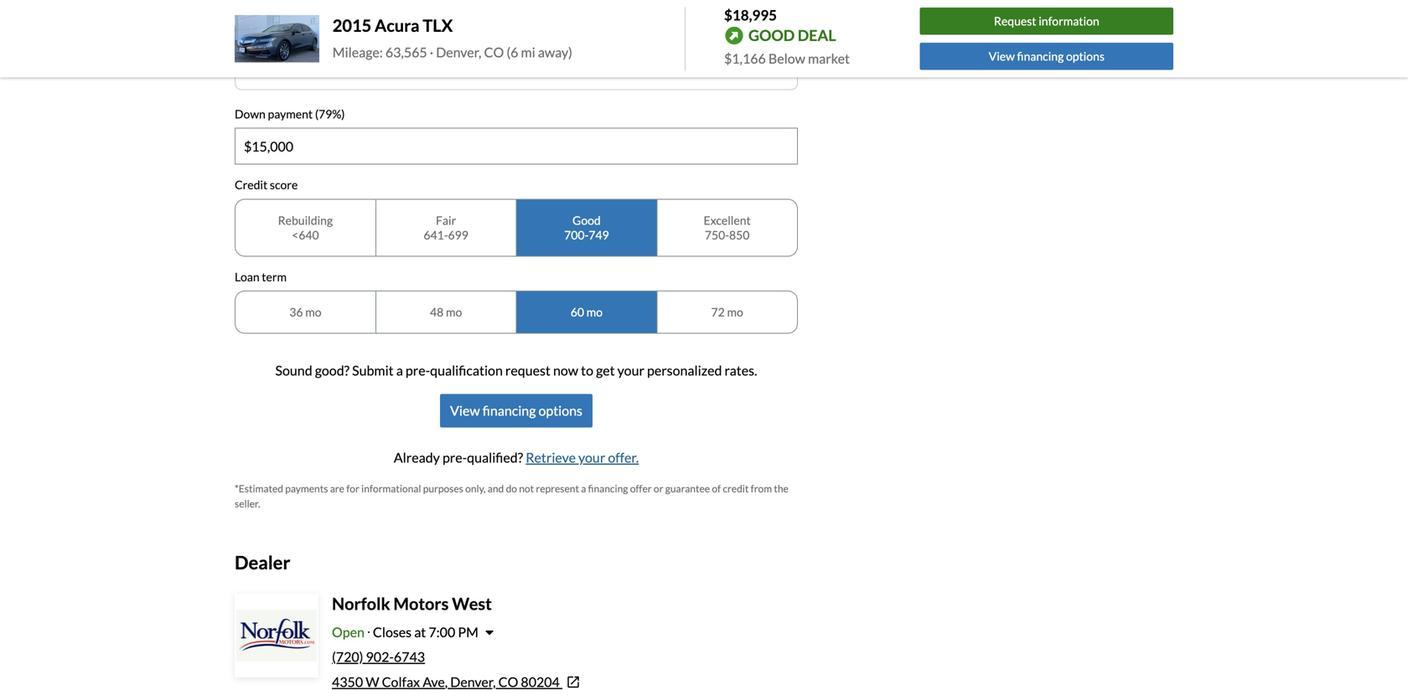 Task type: describe. For each thing, give the bounding box(es) containing it.
norfolk
[[332, 594, 390, 614]]

a inside *estimated payments are for informational purposes only, and do not represent a financing offer or guarantee of credit from the seller.
[[581, 483, 586, 495]]

(720) 902-6743 link
[[332, 649, 425, 666]]

sound
[[275, 363, 312, 379]]

*estimated payments are for informational purposes only, and do not represent a financing offer or guarantee of credit from the seller.
[[235, 483, 789, 510]]

(720) 902-6743
[[332, 649, 425, 666]]

(79%)
[[315, 107, 345, 121]]

below
[[768, 50, 805, 67]]

qualification
[[430, 363, 503, 379]]

7:00
[[429, 624, 455, 641]]

*estimated
[[235, 483, 283, 495]]

850
[[729, 228, 750, 242]]

score
[[270, 178, 298, 192]]

from
[[751, 483, 772, 495]]

excellent 750-850
[[704, 213, 751, 242]]

mo for 48 mo
[[446, 305, 462, 319]]

good deal
[[748, 26, 836, 45]]

2015
[[333, 15, 371, 35]]

term
[[262, 270, 287, 284]]

view for topmost view financing options button
[[989, 49, 1015, 63]]

apr
[[472, 44, 498, 60]]

Down payment (79%) text field
[[236, 129, 797, 164]]

700-
[[564, 228, 589, 242]]

options for topmost view financing options button
[[1066, 49, 1105, 63]]

sound good? submit a pre-qualification request now to get your personalized rates.
[[275, 363, 757, 379]]

$1,166 below market
[[724, 50, 850, 67]]

good
[[748, 26, 795, 45]]

credit
[[723, 483, 749, 495]]

699
[[448, 228, 468, 242]]

902-
[[366, 649, 394, 666]]

rebuilding
[[278, 213, 333, 227]]

or
[[654, 483, 663, 495]]

$18,995
[[724, 6, 777, 23]]

motors
[[393, 594, 449, 614]]

750-
[[705, 228, 729, 242]]

apr of 12.04%
[[472, 44, 560, 60]]

rates.
[[725, 363, 757, 379]]

options for view financing options button to the left
[[538, 403, 582, 419]]

co
[[484, 44, 504, 60]]

for
[[346, 483, 359, 495]]

mo for 36 mo
[[305, 305, 321, 319]]

0 vertical spatial your
[[617, 363, 644, 379]]

open
[[332, 624, 364, 641]]

1 horizontal spatial pre-
[[442, 450, 467, 466]]

down payment (79%)
[[235, 107, 345, 121]]

1 vertical spatial your
[[578, 450, 605, 466]]

norfolk motors west
[[332, 594, 492, 614]]

informational
[[361, 483, 421, 495]]

credit
[[235, 178, 268, 192]]

submit
[[352, 363, 394, 379]]

west
[[452, 594, 492, 614]]

$1,166
[[724, 50, 766, 67]]

request information
[[994, 14, 1099, 28]]

get
[[596, 363, 615, 379]]

good?
[[315, 363, 350, 379]]

market
[[808, 50, 850, 67]]

now
[[553, 363, 578, 379]]

qualified?
[[467, 450, 523, 466]]

down
[[235, 107, 266, 121]]

0 horizontal spatial pre-
[[406, 363, 430, 379]]

·
[[430, 44, 433, 60]]

do
[[506, 483, 517, 495]]

of inside *estimated payments are for informational purposes only, and do not represent a financing offer or guarantee of credit from the seller.
[[712, 483, 721, 495]]

loan
[[235, 270, 260, 284]]

rebuilding <640
[[278, 213, 333, 242]]

denver,
[[436, 44, 481, 60]]

excellent
[[704, 213, 751, 227]]

36 mo
[[289, 305, 321, 319]]

only,
[[465, 483, 486, 495]]

retrieve your offer. link
[[526, 450, 639, 466]]

0 vertical spatial financing
[[1017, 49, 1064, 63]]

closes
[[373, 624, 412, 641]]

2015 acura tlx mileage: 63,565 · denver, co (6 mi away)
[[333, 15, 572, 60]]

represent
[[536, 483, 579, 495]]

retrieve
[[526, 450, 576, 466]]

payment
[[268, 107, 313, 121]]



Task type: vqa. For each thing, say whether or not it's contained in the screenshot.


Task type: locate. For each thing, give the bounding box(es) containing it.
mi
[[521, 44, 535, 60]]

1 horizontal spatial view
[[989, 49, 1015, 63]]

already pre-qualified? retrieve your offer.
[[394, 450, 639, 466]]

mo right 36
[[305, 305, 321, 319]]

2015 acura tlx image
[[235, 15, 319, 63]]

options down now
[[538, 403, 582, 419]]

your left offer.
[[578, 450, 605, 466]]

1 horizontal spatial your
[[617, 363, 644, 379]]

your right get
[[617, 363, 644, 379]]

away)
[[538, 44, 572, 60]]

request
[[994, 14, 1036, 28]]

3 mo from the left
[[586, 305, 603, 319]]

<640
[[292, 228, 319, 242]]

fair 641-699
[[424, 213, 468, 242]]

a right represent
[[581, 483, 586, 495]]

request information button
[[920, 8, 1173, 35]]

loan term
[[235, 270, 287, 284]]

payments
[[285, 483, 328, 495]]

options
[[1066, 49, 1105, 63], [538, 403, 582, 419]]

view down request
[[989, 49, 1015, 63]]

0 vertical spatial view
[[989, 49, 1015, 63]]

financing down sound good? submit a pre-qualification request now to get your personalized rates.
[[483, 403, 536, 419]]

view for view financing options button to the left
[[450, 403, 480, 419]]

0 horizontal spatial options
[[538, 403, 582, 419]]

1 vertical spatial financing
[[483, 403, 536, 419]]

1 horizontal spatial financing
[[588, 483, 628, 495]]

view financing options button
[[920, 43, 1173, 70], [440, 394, 593, 428]]

60
[[571, 305, 584, 319]]

financing
[[1017, 49, 1064, 63], [483, 403, 536, 419], [588, 483, 628, 495]]

749
[[589, 228, 609, 242]]

at
[[414, 624, 426, 641]]

mo right 48
[[446, 305, 462, 319]]

of left 'mi' at left top
[[501, 44, 513, 60]]

view financing options button down the request information button
[[920, 43, 1173, 70]]

1 vertical spatial of
[[712, 483, 721, 495]]

mo
[[305, 305, 321, 319], [446, 305, 462, 319], [586, 305, 603, 319], [727, 305, 743, 319]]

0 horizontal spatial view
[[450, 403, 480, 419]]

pre- up purposes
[[442, 450, 467, 466]]

48 mo
[[430, 305, 462, 319]]

1 vertical spatial view financing options
[[450, 403, 582, 419]]

pre-
[[406, 363, 430, 379], [442, 450, 467, 466]]

1 horizontal spatial view financing options
[[989, 49, 1105, 63]]

good
[[572, 213, 601, 227]]

purposes
[[423, 483, 463, 495]]

personalized
[[647, 363, 722, 379]]

norfolk motors west link
[[332, 594, 492, 614]]

request
[[505, 363, 551, 379]]

1 horizontal spatial of
[[712, 483, 721, 495]]

0 vertical spatial pre-
[[406, 363, 430, 379]]

2 horizontal spatial financing
[[1017, 49, 1064, 63]]

already
[[394, 450, 440, 466]]

are
[[330, 483, 344, 495]]

641-
[[424, 228, 448, 242]]

0 vertical spatial view financing options button
[[920, 43, 1173, 70]]

0 horizontal spatial a
[[396, 363, 403, 379]]

deal
[[798, 26, 836, 45]]

mileage:
[[333, 44, 383, 60]]

pre- right submit at the bottom of the page
[[406, 363, 430, 379]]

1 vertical spatial view
[[450, 403, 480, 419]]

guarantee
[[665, 483, 710, 495]]

1 horizontal spatial view financing options button
[[920, 43, 1173, 70]]

credit score
[[235, 178, 298, 192]]

72
[[711, 305, 725, 319]]

to
[[581, 363, 593, 379]]

options down the "information"
[[1066, 49, 1105, 63]]

0 vertical spatial a
[[396, 363, 403, 379]]

mo for 72 mo
[[727, 305, 743, 319]]

1 vertical spatial pre-
[[442, 450, 467, 466]]

0 horizontal spatial view financing options button
[[440, 394, 593, 428]]

dealer
[[235, 552, 290, 574]]

0 horizontal spatial financing
[[483, 403, 536, 419]]

6743
[[394, 649, 425, 666]]

0 horizontal spatial your
[[578, 450, 605, 466]]

63,565
[[385, 44, 427, 60]]

mo right "72"
[[727, 305, 743, 319]]

12.04%
[[516, 44, 560, 60]]

offer.
[[608, 450, 639, 466]]

view down qualification
[[450, 403, 480, 419]]

1 horizontal spatial a
[[581, 483, 586, 495]]

36
[[289, 305, 303, 319]]

a right submit at the bottom of the page
[[396, 363, 403, 379]]

0 horizontal spatial of
[[501, 44, 513, 60]]

a
[[396, 363, 403, 379], [581, 483, 586, 495]]

1 vertical spatial view financing options button
[[440, 394, 593, 428]]

offer
[[630, 483, 652, 495]]

tlx
[[423, 15, 453, 35]]

0 vertical spatial options
[[1066, 49, 1105, 63]]

0 vertical spatial of
[[501, 44, 513, 60]]

2 mo from the left
[[446, 305, 462, 319]]

of left credit
[[712, 483, 721, 495]]

0 horizontal spatial view financing options
[[450, 403, 582, 419]]

fair
[[436, 213, 456, 227]]

1 vertical spatial options
[[538, 403, 582, 419]]

0 vertical spatial view financing options
[[989, 49, 1105, 63]]

financing left offer
[[588, 483, 628, 495]]

2 vertical spatial financing
[[588, 483, 628, 495]]

open closes at 7:00 pm
[[332, 624, 478, 641]]

financing down the request information button
[[1017, 49, 1064, 63]]

not
[[519, 483, 534, 495]]

60 mo
[[571, 305, 603, 319]]

seller.
[[235, 498, 260, 510]]

the
[[774, 483, 789, 495]]

4 mo from the left
[[727, 305, 743, 319]]

mo right 60 at top
[[586, 305, 603, 319]]

1 horizontal spatial options
[[1066, 49, 1105, 63]]

caret down image
[[485, 626, 494, 639]]

1 vertical spatial a
[[581, 483, 586, 495]]

and
[[488, 483, 504, 495]]

good 700-749
[[564, 213, 609, 242]]

(6
[[507, 44, 518, 60]]

view financing options button down sound good? submit a pre-qualification request now to get your personalized rates.
[[440, 394, 593, 428]]

of
[[501, 44, 513, 60], [712, 483, 721, 495]]

norfolk motors west image
[[236, 596, 317, 676]]

view
[[989, 49, 1015, 63], [450, 403, 480, 419]]

1 mo from the left
[[305, 305, 321, 319]]

acura
[[375, 15, 420, 35]]

financing inside *estimated payments are for informational purposes only, and do not represent a financing offer or guarantee of credit from the seller.
[[588, 483, 628, 495]]

view financing options down the request information button
[[989, 49, 1105, 63]]

mo for 60 mo
[[586, 305, 603, 319]]

view financing options down sound good? submit a pre-qualification request now to get your personalized rates.
[[450, 403, 582, 419]]



